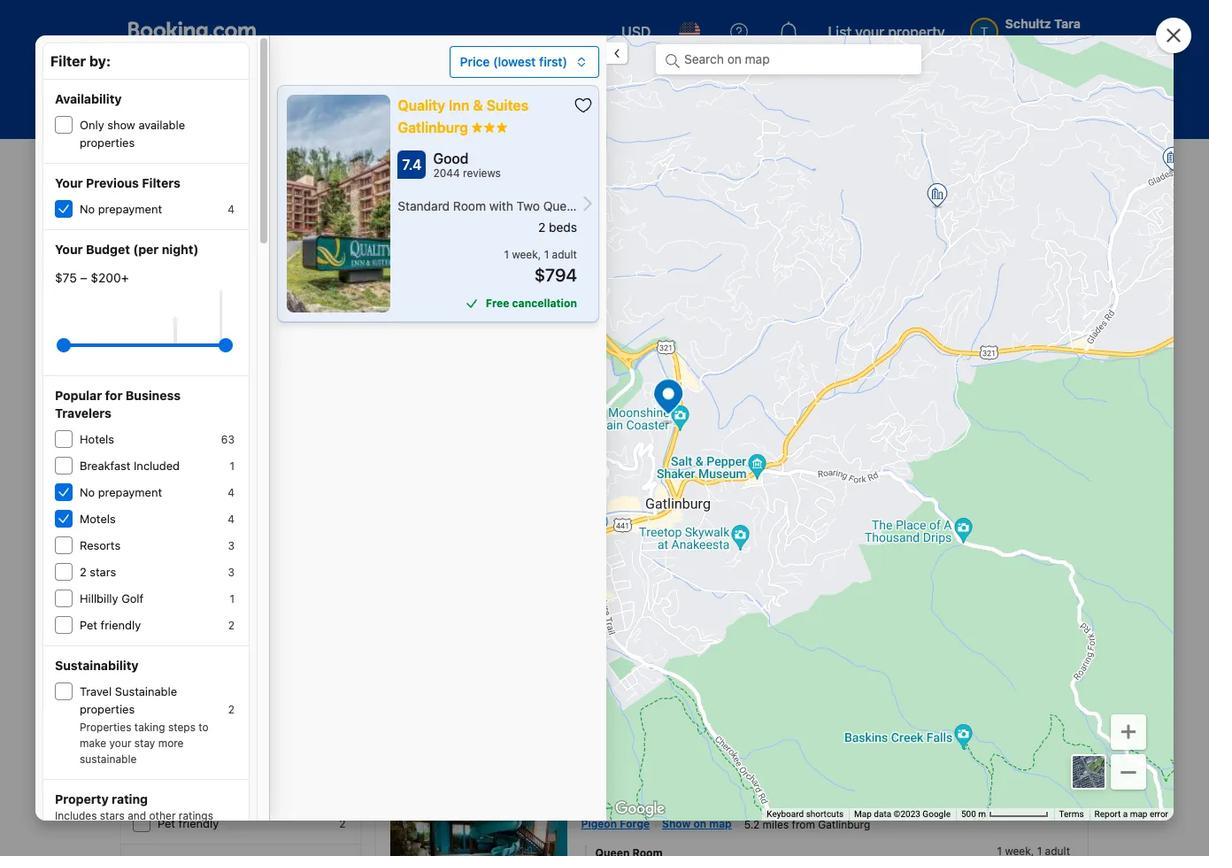 Task type: locate. For each thing, give the bounding box(es) containing it.
1 horizontal spatial stay
[[691, 302, 720, 318]]

1 horizontal spatial adult
[[774, 133, 804, 148]]

1 vertical spatial show on map
[[648, 394, 718, 407]]

quality inn & suites gatlinburg down "car"
[[398, 97, 529, 135]]

golf
[[121, 591, 144, 606]]

hillbilly
[[80, 591, 118, 606]]

1 vertical spatial popular for business travelers
[[133, 604, 318, 619]]

reviews right 2044
[[463, 166, 501, 180]]

(per for the top group
[[133, 242, 159, 257]]

1 horizontal spatial 7.4
[[1050, 374, 1069, 390]]

search for search results
[[458, 176, 493, 189]]

1 vertical spatial stay
[[134, 737, 155, 750]]

2,044
[[968, 383, 998, 397]]

0 vertical spatial reviews
[[463, 166, 501, 180]]

1 vertical spatial sustainable
[[115, 684, 177, 699]]

apartment
[[809, 690, 868, 705]]

2
[[538, 220, 546, 235], [595, 478, 602, 491], [80, 565, 87, 579], [228, 619, 235, 632], [228, 703, 235, 716], [339, 817, 346, 830]]

available
[[139, 118, 185, 132]]

week
[[512, 248, 538, 261], [1005, 444, 1031, 458]]

no prepayment needed – pay at the property
[[617, 516, 849, 529]]

your previous filters up 63
[[133, 391, 258, 406]]

room
[[892, 133, 922, 148]]

night) for bottom group
[[240, 458, 277, 473]]

0 vertical spatial &
[[473, 97, 483, 113]]

popular right hillbilly
[[133, 604, 180, 619]]

0 horizontal spatial to
[[199, 721, 209, 734]]

1 vertical spatial scored 7.4 element
[[1046, 367, 1074, 396]]

a inside looking for a space of your own? find privacy and peace of mind with an entire home or apartment to yourself
[[599, 660, 609, 684]]

privacy
[[524, 690, 565, 705]]

0 horizontal spatial scored 7.4 element
[[398, 151, 426, 179]]

are right the "but"
[[835, 587, 853, 602]]

1 horizontal spatial dec
[[630, 133, 653, 148]]

no down hotels
[[80, 485, 95, 499]]

0 vertical spatial –
[[80, 270, 87, 285]]

with up friendly
[[680, 446, 703, 459]]

price (lowest first)
[[460, 54, 567, 69]]

homes
[[567, 718, 605, 733]]

& up travel sustainable level 1
[[681, 365, 695, 389]]

1 week , 1 adult $794 down '2 beds'
[[504, 248, 577, 285]]

1 vertical spatial for
[[183, 604, 200, 619]]

your budget (per night) for the top group
[[55, 242, 199, 257]]

scored 7.4 element left 2044
[[398, 151, 426, 179]]

0 vertical spatial for
[[105, 388, 123, 403]]

gatlinburg up gatlinburg:
[[387, 176, 439, 189]]

see availability
[[951, 503, 1039, 518]]

airport taxis
[[819, 72, 888, 87]]

home
[[120, 176, 150, 189]]

, up availability
[[1031, 444, 1034, 458]]

2 horizontal spatial &
[[681, 365, 695, 389]]

stars up hillbilly
[[90, 565, 116, 579]]

show on map inside button
[[201, 287, 280, 302]]

0 vertical spatial adult
[[774, 133, 804, 148]]

(per down 63
[[211, 458, 237, 473]]

1 vertical spatial budget
[[164, 458, 208, 473]]

0 horizontal spatial entire
[[531, 718, 564, 733]]

0 vertical spatial search
[[1011, 130, 1067, 151]]

travel for travel sustainable properties
[[80, 684, 112, 699]]

2 vertical spatial property
[[806, 516, 849, 529]]

yourself
[[886, 690, 932, 705]]

7.4 up gatlinburg link at the top left of the page
[[402, 157, 422, 173]]

breakfast
[[80, 459, 131, 473], [158, 657, 208, 671]]

scored 7.4 element for good 2,044 reviews
[[1046, 367, 1074, 396]]

your inside looking for a space of your own? find privacy and peace of mind with an entire home or apartment to yourself
[[690, 660, 729, 684]]

5.7
[[1050, 797, 1070, 813]]

of
[[240, 176, 250, 189], [608, 302, 622, 318], [668, 660, 686, 684], [632, 690, 643, 705]]

0 horizontal spatial travelers
[[55, 405, 111, 421]]

to right the places
[[673, 302, 687, 318]]

taxis
[[862, 72, 888, 87]]

flight
[[340, 72, 372, 87]]

4
[[228, 203, 235, 216], [228, 486, 235, 499], [228, 513, 235, 526]]

breakfast up 'steps'
[[158, 657, 208, 671]]

stay inside properties taking steps to make your stay more sustainable
[[134, 737, 155, 750]]

includes
[[55, 809, 97, 822]]

stay
[[691, 302, 720, 318], [134, 737, 155, 750]]

breakfast included up 'steps'
[[158, 657, 258, 671]]

no down 'queen'
[[617, 516, 631, 529]]

and inside "property rating includes stars and other ratings"
[[128, 809, 146, 822]]

1 horizontal spatial free cancellation
[[617, 498, 708, 512]]

+ up "report a map error"
[[1120, 713, 1138, 746]]

free cancellation down 2 queen beds
[[617, 498, 708, 512]]

your
[[55, 175, 83, 190], [55, 242, 83, 257], [133, 391, 161, 406], [133, 458, 161, 473]]

suites up level
[[699, 365, 751, 389]]

quality down hotel
[[398, 97, 445, 113]]

your budget (per night) down home link
[[55, 242, 199, 257]]

18
[[558, 133, 572, 148]]

properties right these in the bottom of the page
[[641, 587, 700, 602]]

stays link
[[114, 60, 200, 99]]

1 vertical spatial inn
[[649, 365, 676, 389]]

of right 99%
[[608, 302, 622, 318]]

2 horizontal spatial –
[[744, 516, 750, 529]]

good inside 'good 2044 reviews'
[[433, 151, 469, 166]]

and down rating
[[128, 809, 146, 822]]

entire down privacy
[[531, 718, 564, 733]]

stars down rating
[[100, 809, 125, 822]]

good for good 2044 reviews
[[433, 151, 469, 166]]

+ _
[[1120, 713, 1138, 776]]

$794 up the filters,
[[534, 265, 577, 285]]

2 horizontal spatial and
[[595, 462, 615, 475]]

free
[[486, 297, 509, 310], [617, 498, 640, 512]]

1 vertical spatial your budget (per night)
[[133, 458, 277, 473]]

filter
[[50, 53, 86, 69]]

1 horizontal spatial included
[[212, 657, 258, 671]]

0 horizontal spatial free cancellation
[[486, 297, 577, 310]]

0 vertical spatial properties
[[80, 135, 135, 150]]

travel sustainable level 1
[[632, 416, 760, 429]]

0 horizontal spatial night)
[[162, 242, 199, 257]]

map data ©2023 google
[[854, 809, 951, 819]]

· left 0
[[807, 133, 811, 148]]

0 vertical spatial travel
[[632, 416, 662, 429]]

property right the
[[806, 516, 849, 529]]

pet down the 'room'
[[668, 462, 686, 475]]

©2023
[[894, 809, 921, 819]]

1 horizontal spatial cancellation
[[643, 498, 708, 512]]

for
[[105, 388, 123, 403], [183, 604, 200, 619], [570, 660, 595, 684]]

(lowest
[[493, 54, 536, 69]]

travel down sustainability
[[80, 684, 112, 699]]

1 vertical spatial $75 – $200+
[[133, 486, 207, 501]]

property down "results" at the left of the page
[[493, 206, 569, 230]]

1 vertical spatial entire
[[531, 718, 564, 733]]

· right children
[[876, 133, 880, 148]]

(per down home link
[[133, 242, 159, 257]]

search results updated. gatlinburg: 1 property found. applied filters: no prepayment, motels. element
[[375, 206, 1089, 231]]

availability
[[55, 91, 122, 106]]

– for the top group
[[80, 270, 87, 285]]

$75 – $200+
[[55, 270, 129, 285], [133, 486, 207, 501]]

balcony-
[[618, 462, 665, 475]]

500 m button
[[956, 808, 1054, 821]]

week up availability
[[1005, 444, 1031, 458]]

budget for the top group
[[86, 242, 130, 257]]

1 horizontal spatial $794
[[1028, 461, 1070, 481]]

no prepayment down hotels
[[80, 485, 162, 499]]

&
[[473, 97, 483, 113], [681, 365, 695, 389], [609, 718, 617, 733]]

adult down '2 beds'
[[552, 248, 577, 261]]

1 vertical spatial are
[[835, 587, 853, 602]]

3 for resorts
[[228, 539, 235, 552]]

0 vertical spatial are
[[723, 302, 745, 318]]

properties up properties
[[80, 702, 135, 716]]

reviews inside 'good 2044 reviews'
[[463, 166, 501, 180]]

2 beds
[[538, 220, 577, 235]]

dec for 25
[[630, 133, 653, 148]]

dec left 18
[[532, 133, 555, 148]]

0
[[814, 133, 822, 148]]

scored 7.4 element for good 2044 reviews
[[398, 151, 426, 179]]

found
[[573, 206, 624, 230]]

outside
[[856, 587, 899, 602]]

a
[[599, 660, 609, 684], [1123, 809, 1128, 819]]

popular up hotels
[[55, 388, 102, 403]]

apartments
[[621, 718, 686, 733]]

friendly right other
[[178, 816, 219, 830]]

0 vertical spatial scored 7.4 element
[[398, 151, 426, 179]]

1 vertical spatial properties
[[641, 587, 700, 602]]

7.4 for good 2,044 reviews
[[1050, 374, 1069, 390]]

motels up 2 stars
[[80, 512, 116, 526]]

no prepayment down home link
[[80, 202, 162, 216]]

dec left 25
[[630, 133, 653, 148]]

1 vertical spatial stars
[[100, 809, 125, 822]]

1 horizontal spatial pet friendly
[[158, 816, 219, 830]]

to right 'steps'
[[199, 721, 209, 734]]

prepayment down home link
[[98, 202, 162, 216]]

adult left 0
[[774, 133, 804, 148]]

stays
[[154, 72, 185, 87]]

shortcuts
[[806, 809, 844, 819]]

7.4
[[402, 157, 422, 173], [1050, 374, 1069, 390]]

$794
[[534, 265, 577, 285], [1028, 461, 1070, 481]]

free cancellation down '2 beds'
[[486, 297, 577, 310]]

your inside properties taking steps to make your stay more sustainable
[[109, 737, 131, 750]]

results
[[496, 176, 530, 189]]

good inside good 2,044 reviews
[[1003, 367, 1039, 383]]

1 · from the left
[[807, 133, 811, 148]]

sustainable for level
[[665, 416, 723, 429]]

search for search
[[1011, 130, 1067, 151]]

(per for bottom group
[[211, 458, 237, 473]]

quality down 99%
[[581, 365, 644, 389]]

to left yourself
[[871, 690, 883, 705]]

0 horizontal spatial inn
[[449, 97, 470, 113]]

reviews
[[463, 166, 501, 180], [1001, 383, 1039, 397], [1001, 807, 1039, 820]]

report
[[1095, 809, 1121, 819]]

0 horizontal spatial beds
[[549, 220, 577, 235]]

motels up more
[[158, 710, 194, 724]]

travel inside travel sustainable properties
[[80, 684, 112, 699]]

stay right the places
[[691, 302, 720, 318]]

previous
[[86, 175, 139, 190], [164, 391, 217, 406]]

reviews inside good 2,044 reviews
[[1001, 383, 1039, 397]]

1 3 from the top
[[228, 539, 235, 552]]

business
[[126, 388, 181, 403], [204, 604, 259, 619]]

0 vertical spatial your previous filters
[[55, 175, 180, 190]]

flights
[[244, 72, 282, 87]]

your budget (per night) down 63
[[133, 458, 277, 473]]

0 horizontal spatial week
[[512, 248, 538, 261]]

0 horizontal spatial and
[[128, 809, 146, 822]]

1 dec from the left
[[532, 133, 555, 148]]

for right golf
[[183, 604, 200, 619]]

0 vertical spatial your budget (per night)
[[55, 242, 199, 257]]

google
[[923, 809, 951, 819]]

sustainable inside travel sustainable properties
[[115, 684, 177, 699]]

to
[[673, 302, 687, 318], [871, 690, 883, 705], [199, 721, 209, 734]]

filters down only show available properties
[[142, 175, 180, 190]]

1 vertical spatial (per
[[211, 458, 237, 473]]

two
[[706, 446, 728, 459]]

breakfast included down hotels
[[80, 459, 180, 473]]

tennessee link
[[314, 175, 367, 191]]

week down gatlinburg: 1 property found
[[512, 248, 538, 261]]

cancellation
[[512, 297, 577, 310], [643, 498, 708, 512]]

mon, right 18
[[597, 133, 626, 148]]

1 vertical spatial quality inn & suites gatlinburg
[[581, 365, 848, 389]]

1 horizontal spatial budget
[[164, 458, 208, 473]]

0 horizontal spatial are
[[723, 302, 745, 318]]

a inside map view dialog
[[1123, 809, 1128, 819]]

show
[[201, 287, 233, 302], [648, 394, 677, 407], [496, 718, 528, 733], [662, 817, 691, 830]]

show
[[107, 118, 135, 132]]

mon, dec 25
[[597, 133, 671, 148]]

sustainable for properties
[[115, 684, 177, 699]]

3 4 from the top
[[228, 513, 235, 526]]

filter by:
[[50, 53, 111, 69]]

no up taking
[[158, 683, 173, 698]]

suites down car rentals at left top
[[487, 97, 529, 113]]

1 mon, from the left
[[500, 133, 529, 148]]

quality inn & suites gatlinburg up travel sustainable level 1
[[581, 365, 848, 389]]

0 horizontal spatial cancellation
[[512, 297, 577, 310]]

with left an
[[678, 690, 702, 705]]

1 horizontal spatial scored 7.4 element
[[1046, 367, 1074, 396]]

good right 2,044
[[1003, 367, 1039, 383]]

attractions
[[698, 72, 760, 87]]

a right "report"
[[1123, 809, 1128, 819]]

to inside looking for a space of your own? find privacy and peace of mind with an entire home or apartment to yourself
[[871, 690, 883, 705]]

property up 'taxis' at the top of page
[[888, 24, 945, 40]]

popular
[[55, 388, 102, 403], [133, 604, 180, 619]]

properties down show
[[80, 135, 135, 150]]

pet friendly down more
[[158, 816, 219, 830]]

search inside button
[[1011, 130, 1067, 151]]

resorts up 2 stars
[[80, 538, 121, 552]]

cancellation up 'needed'
[[643, 498, 708, 512]]

1 horizontal spatial ,
[[1031, 444, 1034, 458]]

1 vertical spatial good
[[1003, 367, 1039, 383]]

pet friendly down hillbilly golf
[[80, 618, 141, 632]]

0 horizontal spatial a
[[599, 660, 609, 684]]

0 vertical spatial night)
[[162, 242, 199, 257]]

airport taxis link
[[779, 60, 904, 99]]

and up homes
[[569, 690, 590, 705]]

1 vertical spatial friendly
[[178, 816, 219, 830]]

+ left hotel
[[376, 72, 383, 87]]

adult up "see availability" link
[[1045, 444, 1070, 458]]

queen
[[605, 478, 636, 491]]

search
[[1011, 130, 1067, 151], [458, 176, 493, 189]]

2 mon, from the left
[[597, 133, 626, 148]]

0 vertical spatial property
[[888, 24, 945, 40]]

mon, dec 25 button
[[590, 125, 678, 157]]

1 vertical spatial night)
[[240, 458, 277, 473]]

included
[[134, 459, 180, 473], [212, 657, 258, 671]]

are left unavailable
[[723, 302, 745, 318]]

a up the "peace"
[[599, 660, 609, 684]]

$200+
[[91, 270, 129, 285], [169, 486, 207, 501]]

0 horizontal spatial stay
[[134, 737, 155, 750]]

0 horizontal spatial free
[[486, 297, 509, 310]]

group
[[64, 331, 226, 359], [142, 547, 337, 575]]

sustainable
[[80, 753, 137, 766]]

no prepayment up 'steps'
[[158, 683, 240, 698]]

your previous filters
[[55, 175, 180, 190], [133, 391, 258, 406]]

united
[[169, 176, 202, 189]]

show entire homes & apartments
[[496, 718, 686, 733]]

scored 7.4 element right good 2,044 reviews
[[1046, 367, 1074, 396]]

by:
[[89, 53, 111, 69]]

your right match
[[742, 587, 767, 602]]

flight + hotel link
[[301, 60, 432, 99]]

1 horizontal spatial free
[[617, 498, 640, 512]]

1 horizontal spatial night)
[[240, 458, 277, 473]]

gatlinburg down unavailable
[[755, 365, 848, 389]]

2 dec from the left
[[630, 133, 653, 148]]

your budget (per night)
[[55, 242, 199, 257], [133, 458, 277, 473]]

good up gatlinburg link at the top left of the page
[[433, 151, 469, 166]]

0 vertical spatial previous
[[86, 175, 139, 190]]

1 vertical spatial pet
[[80, 618, 97, 632]]

1 vertical spatial search
[[458, 176, 493, 189]]

search button
[[990, 117, 1088, 165]]

2 vertical spatial &
[[609, 718, 617, 733]]

good element
[[968, 365, 1039, 386]]

0 vertical spatial entire
[[722, 690, 755, 705]]

0 horizontal spatial dec
[[532, 133, 555, 148]]

cancellation down '2 beds'
[[512, 297, 577, 310]]

scored 7.4 element
[[398, 151, 426, 179], [1046, 367, 1074, 396]]

sustainable up two
[[665, 416, 723, 429]]

reviews inside review score 3,600 reviews
[[1001, 807, 1039, 820]]

friendly down hillbilly golf
[[101, 618, 141, 632]]

for up the "peace"
[[570, 660, 595, 684]]

your left the filters,
[[488, 302, 519, 318]]

first)
[[539, 54, 567, 69]]

prepayment down hotels
[[98, 485, 162, 499]]

mon, for mon, dec 25
[[597, 133, 626, 148]]

inn up travel sustainable level 1
[[649, 365, 676, 389]]

0 vertical spatial week
[[512, 248, 538, 261]]

pet down hillbilly
[[80, 618, 97, 632]]

space
[[614, 660, 663, 684]]

1 vertical spatial resorts
[[158, 737, 198, 751]]

to inside properties taking steps to make your stay more sustainable
[[199, 721, 209, 734]]

1 horizontal spatial quality inn & suites gatlinburg
[[581, 365, 848, 389]]

0 horizontal spatial $794
[[534, 265, 577, 285]]

hotels
[[80, 432, 114, 446]]

reviews right 2,044
[[1001, 383, 1039, 397]]

entire
[[722, 690, 755, 705], [531, 718, 564, 733]]

0 vertical spatial free cancellation
[[486, 297, 577, 310]]

inn down price
[[449, 97, 470, 113]]

1 horizontal spatial ·
[[876, 133, 880, 148]]

1 vertical spatial previous
[[164, 391, 217, 406]]

your budget (per night) for bottom group
[[133, 458, 277, 473]]

2 3 from the top
[[228, 566, 235, 579]]

0 vertical spatial pet
[[668, 462, 686, 475]]

stay down taking
[[134, 737, 155, 750]]

based
[[422, 302, 464, 318]]

0 horizontal spatial (per
[[133, 242, 159, 257]]

1 horizontal spatial suites
[[699, 365, 751, 389]]

0 vertical spatial (per
[[133, 242, 159, 257]]

quality
[[398, 97, 445, 113], [581, 365, 644, 389]]



Task type: vqa. For each thing, say whether or not it's contained in the screenshot.
What'S
no



Task type: describe. For each thing, give the bounding box(es) containing it.
1 horizontal spatial motels
[[158, 710, 194, 724]]

cruises link
[[556, 60, 654, 99]]

pet inside standard room with two queen beds with fireplace and balcony- pet friendly
[[668, 462, 686, 475]]

0 vertical spatial $75 – $200+
[[55, 270, 129, 285]]

map inside dialog
[[1130, 809, 1148, 819]]

0 vertical spatial cancellation
[[512, 297, 577, 310]]

attractions link
[[658, 60, 775, 99]]

1 vertical spatial 1 week , 1 adult $794
[[997, 444, 1070, 481]]

entire inside show entire homes & apartments button
[[531, 718, 564, 733]]

needed
[[701, 516, 741, 529]]

0 horizontal spatial motels
[[80, 512, 116, 526]]

home
[[759, 690, 790, 705]]

1 horizontal spatial property
[[806, 516, 849, 529]]

2 · from the left
[[876, 133, 880, 148]]

america
[[253, 176, 294, 189]]

scored 5.7 element
[[1046, 791, 1074, 819]]

0 vertical spatial suites
[[487, 97, 529, 113]]

1 vertical spatial free
[[617, 498, 640, 512]]

1 horizontal spatial $75
[[133, 486, 155, 501]]

0 vertical spatial stars
[[90, 565, 116, 579]]

1 vertical spatial $200+
[[169, 486, 207, 501]]

and inside standard room with two queen beds with fireplace and balcony- pet friendly
[[595, 462, 615, 475]]

1 horizontal spatial inn
[[649, 365, 676, 389]]

+ inside map view dialog
[[1120, 713, 1138, 746]]

0 horizontal spatial filters
[[142, 175, 180, 190]]

properties inside travel sustainable properties
[[80, 702, 135, 716]]

reviews for good 2,044 reviews
[[1001, 383, 1039, 397]]

no down only
[[80, 202, 95, 216]]

pay
[[753, 516, 771, 529]]

for inside looking for a space of your own? find privacy and peace of mind with an entire home or apartment to yourself
[[570, 660, 595, 684]]

but
[[813, 587, 832, 602]]

site.
[[877, 302, 907, 318]]

fireplace
[[823, 446, 873, 459]]

0 vertical spatial popular for business travelers
[[55, 388, 181, 421]]

0 vertical spatial group
[[64, 331, 226, 359]]

mon, dec 18 button
[[493, 125, 579, 157]]

good 2,044 reviews
[[968, 367, 1039, 397]]

with inside looking for a space of your own? find privacy and peace of mind with an entire home or apartment to yourself
[[678, 690, 702, 705]]

0 vertical spatial 1 week , 1 adult $794
[[504, 248, 577, 285]]

an
[[705, 690, 719, 705]]

0 vertical spatial free
[[486, 297, 509, 310]]

error
[[1150, 809, 1169, 819]]

1 vertical spatial &
[[681, 365, 695, 389]]

1 horizontal spatial breakfast
[[158, 657, 208, 671]]

dec for 18
[[532, 133, 555, 148]]

standard room with two queen beds with fireplace and balcony- pet friendly link
[[595, 445, 895, 477]]

reviews for good 2044 reviews
[[463, 166, 501, 180]]

with right beds in the bottom of the page
[[797, 446, 821, 459]]

1 vertical spatial beds
[[639, 478, 663, 491]]

match
[[703, 587, 739, 602]]

map region
[[582, 0, 1209, 856]]

1 vertical spatial suites
[[699, 365, 751, 389]]

properties taking steps to make your stay more sustainable
[[80, 721, 209, 766]]

lodge
[[679, 788, 733, 812]]

riverchase lodge
[[581, 788, 733, 812]]

list
[[828, 24, 852, 40]]

1 vertical spatial your previous filters
[[133, 391, 258, 406]]

search results
[[458, 176, 530, 189]]

gatlinburg up standard
[[581, 394, 636, 407]]

states
[[205, 176, 237, 189]]

availability
[[977, 503, 1039, 518]]

2 4 from the top
[[228, 486, 235, 499]]

property for your
[[888, 24, 945, 40]]

1 horizontal spatial resorts
[[158, 737, 198, 751]]

m
[[979, 809, 986, 819]]

1 vertical spatial ,
[[1031, 444, 1034, 458]]

1 vertical spatial filters
[[220, 391, 258, 406]]

mind
[[647, 690, 675, 705]]

united states of america
[[169, 176, 294, 189]]

budget for bottom group
[[164, 458, 208, 473]]

1 vertical spatial group
[[142, 547, 337, 575]]

1 vertical spatial travelers
[[262, 604, 318, 619]]

show on map for 2,044
[[648, 394, 718, 407]]

1 vertical spatial business
[[204, 604, 259, 619]]

map
[[854, 809, 872, 819]]

score
[[1002, 791, 1039, 807]]

google image
[[611, 798, 669, 821]]

show on map for score
[[662, 817, 732, 830]]

1 horizontal spatial quality
[[581, 365, 644, 389]]

0 horizontal spatial business
[[126, 388, 181, 403]]

0 vertical spatial breakfast included
[[80, 459, 180, 473]]

gatlinburg up 2044
[[398, 120, 468, 135]]

tennessee
[[314, 176, 367, 189]]

these
[[603, 587, 638, 602]]

keyboard shortcuts
[[767, 809, 844, 819]]

more
[[158, 737, 184, 750]]

1 vertical spatial no prepayment
[[80, 485, 162, 499]]

own?
[[734, 660, 781, 684]]

flights link
[[204, 60, 297, 99]]

entire inside looking for a space of your own? find privacy and peace of mind with an entire home or apartment to yourself
[[722, 690, 755, 705]]

car rentals link
[[436, 60, 553, 99]]

1 horizontal spatial pet
[[158, 816, 175, 830]]

pigeon forge
[[581, 817, 650, 830]]

beds
[[768, 446, 795, 459]]

1 horizontal spatial to
[[673, 302, 687, 318]]

25
[[656, 133, 671, 148]]

1 horizontal spatial are
[[835, 587, 853, 602]]

0 horizontal spatial resorts
[[80, 538, 121, 552]]

price (lowest first) button
[[449, 46, 599, 78]]

report a map error link
[[1095, 809, 1169, 819]]

standard room with two queen beds with fireplace and balcony- pet friendly
[[595, 446, 873, 475]]

map view dialog
[[582, 0, 1209, 856]]

steps
[[168, 721, 196, 734]]

places
[[625, 302, 670, 318]]

keyboard
[[767, 809, 804, 819]]

good 2044 reviews
[[433, 151, 501, 180]]

500 m
[[961, 809, 988, 819]]

3 for 2 stars
[[228, 566, 235, 579]]

or
[[794, 690, 806, 705]]

pigeon
[[581, 817, 617, 830]]

1 vertical spatial cancellation
[[643, 498, 708, 512]]

0 horizontal spatial previous
[[86, 175, 139, 190]]

car rentals
[[476, 72, 538, 87]]

flight + hotel
[[340, 72, 417, 87]]

0 horizontal spatial +
[[376, 72, 383, 87]]

rated good element
[[433, 148, 577, 169]]

keyboard shortcuts button
[[767, 808, 844, 821]]

2 horizontal spatial adult
[[1045, 444, 1070, 458]]

1 vertical spatial week
[[1005, 444, 1031, 458]]

1 horizontal spatial for
[[183, 604, 200, 619]]

make
[[80, 737, 106, 750]]

at
[[774, 516, 784, 529]]

list your property link
[[817, 11, 956, 53]]

Search on map search field
[[656, 44, 922, 74]]

1 4 from the top
[[228, 203, 235, 216]]

looking
[[496, 660, 566, 684]]

terms
[[1059, 809, 1084, 819]]

riverchase lodge link
[[581, 781, 733, 812]]

0 vertical spatial quality inn & suites gatlinburg
[[398, 97, 529, 135]]

0 vertical spatial travelers
[[55, 405, 111, 421]]

property for 1
[[493, 206, 569, 230]]

1 vertical spatial included
[[212, 657, 258, 671]]

1 horizontal spatial friendly
[[178, 816, 219, 830]]

looking for a space of your own? find privacy and peace of mind with an entire home or apartment to yourself
[[496, 660, 932, 705]]

on inside button
[[237, 287, 251, 302]]

– for bottom group
[[158, 486, 165, 501]]

1 vertical spatial breakfast included
[[158, 657, 258, 671]]

0 vertical spatial breakfast
[[80, 459, 131, 473]]

2 vertical spatial no prepayment
[[158, 683, 240, 698]]

& inside button
[[609, 718, 617, 733]]

1 vertical spatial free cancellation
[[617, 498, 708, 512]]

properties
[[80, 721, 131, 734]]

1 vertical spatial adult
[[552, 248, 577, 261]]

night) for the top group
[[162, 242, 199, 257]]

0 vertical spatial quality
[[398, 97, 445, 113]]

data
[[874, 809, 892, 819]]

hotel
[[387, 72, 417, 87]]

2 vertical spatial –
[[744, 516, 750, 529]]

property rating includes stars and other ratings
[[55, 791, 213, 822]]

0 vertical spatial ,
[[538, 248, 541, 261]]

0 vertical spatial included
[[134, 459, 180, 473]]

filters,
[[523, 302, 568, 318]]

booking.com image
[[128, 21, 256, 42]]

1 horizontal spatial popular
[[133, 604, 180, 619]]

see
[[951, 503, 974, 518]]

of right states
[[240, 176, 250, 189]]

0 vertical spatial friendly
[[101, 618, 141, 632]]

good for good 2,044 reviews
[[1003, 367, 1039, 383]]

1 vertical spatial pet friendly
[[158, 816, 219, 830]]

2 queen beds
[[595, 478, 663, 491]]

and inside looking for a space of your own? find privacy and peace of mind with an entire home or apartment to yourself
[[569, 690, 590, 705]]

review score 3,600 reviews
[[952, 791, 1039, 820]]

these properties match your search but are outside gatlinburg.
[[603, 587, 965, 602]]

sustainability
[[55, 658, 139, 673]]

your right list
[[855, 24, 885, 40]]

peace
[[593, 690, 628, 705]]

mon, dec 18
[[500, 133, 572, 148]]

7.4 for good 2044 reviews
[[402, 157, 422, 173]]

500
[[961, 809, 976, 819]]

unavailable
[[749, 302, 826, 318]]

0 vertical spatial no prepayment
[[80, 202, 162, 216]]

0 horizontal spatial $75
[[55, 270, 77, 285]]

stars inside "property rating includes stars and other ratings"
[[100, 809, 125, 822]]

review score element
[[952, 788, 1039, 809]]

properties inside only show available properties
[[80, 135, 135, 150]]

prepayment down 2 queen beds
[[634, 516, 699, 529]]

travel for travel sustainable level 1
[[632, 416, 662, 429]]

0 vertical spatial $794
[[534, 265, 577, 285]]

of up mind on the right of page
[[668, 660, 686, 684]]

prepayment up 'steps'
[[176, 683, 240, 698]]

0 horizontal spatial $200+
[[91, 270, 129, 285]]

ratings
[[179, 809, 213, 822]]

1 adult · 0 children · 1 room button
[[732, 124, 979, 158]]

1 adult · 0 children · 1 room
[[765, 133, 922, 148]]

quality inn & suites gatlinburg link
[[581, 358, 848, 389]]

mon, for mon, dec 18
[[500, 133, 529, 148]]

room
[[647, 446, 677, 459]]

home link
[[120, 175, 150, 191]]

0 vertical spatial beds
[[549, 220, 577, 235]]

0 horizontal spatial popular
[[55, 388, 102, 403]]

map inside button
[[254, 287, 280, 302]]

0 vertical spatial inn
[[449, 97, 470, 113]]

terms link
[[1059, 809, 1084, 819]]

of left mind on the right of page
[[632, 690, 643, 705]]

63
[[221, 433, 235, 446]]

adult inside button
[[774, 133, 804, 148]]

our
[[850, 302, 873, 318]]

0 horizontal spatial pet friendly
[[80, 618, 141, 632]]



